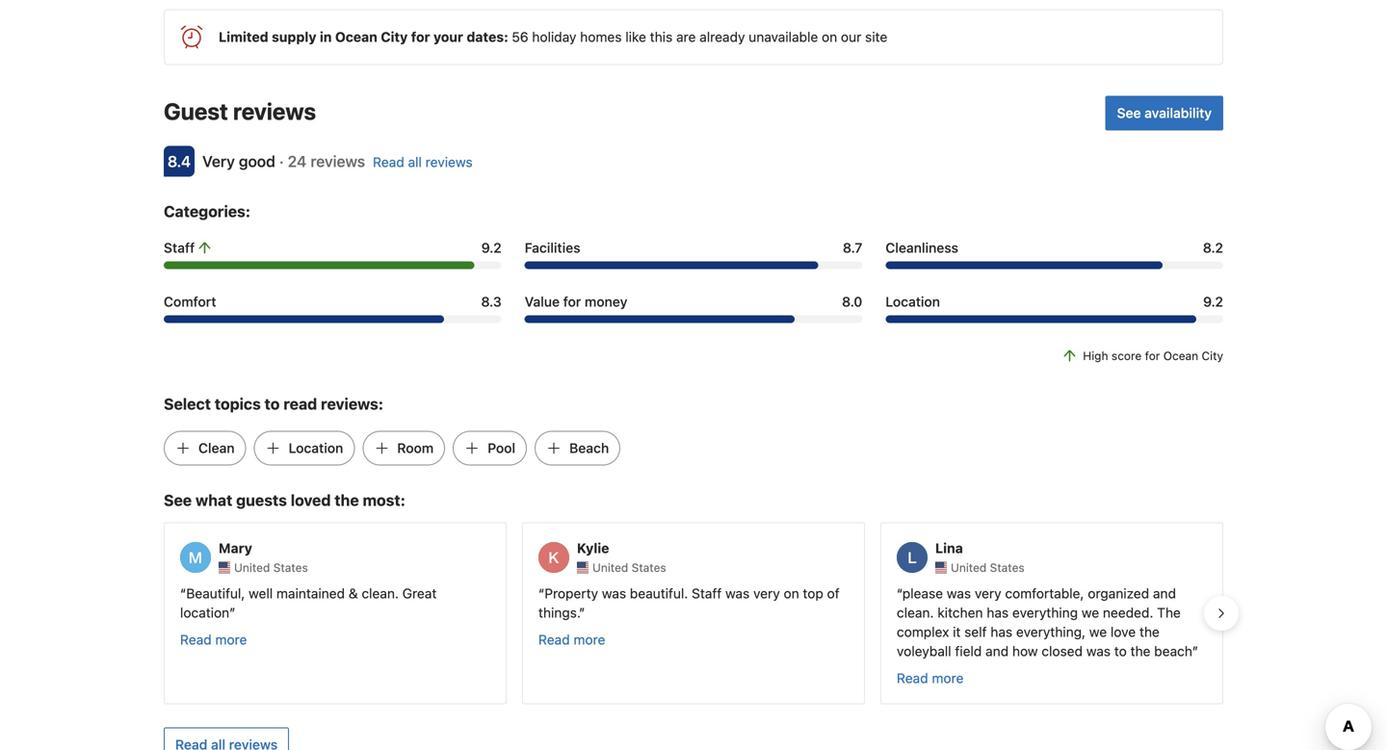 Task type: vqa. For each thing, say whether or not it's contained in the screenshot.
right very
yes



Task type: describe. For each thing, give the bounding box(es) containing it.
field
[[955, 644, 982, 660]]

great
[[402, 586, 437, 602]]

0 vertical spatial the
[[335, 491, 359, 510]]

holiday
[[532, 29, 576, 45]]

in
[[320, 29, 332, 45]]

on inside " property was beautiful. staff was very on top of things.
[[784, 586, 799, 602]]

maintained
[[276, 586, 345, 602]]

lina
[[935, 540, 963, 556]]

complex
[[897, 624, 949, 640]]

things.
[[538, 605, 579, 621]]

ocean for in
[[335, 29, 377, 45]]

9.2 for location
[[1203, 294, 1223, 310]]

read more for " beautiful, well maintained & clean. great location
[[180, 632, 247, 648]]

guests
[[236, 491, 287, 510]]

" for property
[[538, 586, 545, 602]]

all
[[408, 154, 422, 170]]

8.2
[[1203, 240, 1223, 256]]

beach
[[569, 440, 609, 456]]

was right the property in the bottom left of the page
[[602, 586, 626, 602]]

reviews right all
[[425, 154, 473, 170]]

was down love
[[1086, 644, 1111, 660]]

cleanliness
[[886, 240, 958, 256]]

organized
[[1088, 586, 1149, 602]]

select
[[164, 395, 211, 413]]

voleyball
[[897, 644, 951, 660]]

top
[[803, 586, 823, 602]]

review categories element
[[164, 200, 251, 223]]

0 vertical spatial for
[[411, 29, 430, 45]]

very
[[202, 152, 235, 171]]

" please was very comfortable, organized and clean. kitchen has everything we needed. the complex it self has everything, we love the voleyball field and how closed was to the beach "
[[897, 586, 1199, 660]]

united states image for kylie
[[577, 562, 589, 574]]

very inside the " please was very comfortable, organized and clean. kitchen has everything we needed. the complex it self has everything, we love the voleyball field and how closed was to the beach "
[[975, 586, 1001, 602]]

read for " please was very comfortable, organized and clean. kitchen has everything we needed. the complex it self has everything, we love the voleyball field and how closed was to the beach "
[[897, 671, 928, 687]]

read all reviews
[[373, 154, 473, 170]]

staff inside " property was beautiful. staff was very on top of things.
[[692, 586, 722, 602]]

read for " property was beautiful. staff was very on top of things.
[[538, 632, 570, 648]]

everything
[[1012, 605, 1078, 621]]

see availability button
[[1106, 96, 1223, 131]]

already
[[700, 29, 745, 45]]

2 horizontal spatial for
[[1145, 349, 1160, 363]]

cleanliness 8.2 meter
[[886, 262, 1223, 269]]

what
[[195, 491, 233, 510]]

site
[[865, 29, 887, 45]]

good
[[239, 152, 275, 171]]

united for mary
[[234, 561, 270, 575]]

high score for ocean city
[[1083, 349, 1223, 363]]

this
[[650, 29, 673, 45]]

categories:
[[164, 202, 251, 221]]

supply
[[272, 29, 316, 45]]

ocean for for
[[1163, 349, 1199, 363]]

" for please
[[897, 586, 902, 602]]

limited supply in ocean city for your dates: 56 holiday homes like this are already unavailable on our site
[[219, 29, 887, 45]]

1 vertical spatial we
[[1089, 624, 1107, 640]]

reviews:
[[321, 395, 383, 413]]

topics
[[215, 395, 261, 413]]

·
[[279, 152, 284, 171]]

see availability
[[1117, 105, 1212, 121]]

needed.
[[1103, 605, 1153, 621]]

0 vertical spatial we
[[1082, 605, 1099, 621]]

united states image for mary
[[219, 562, 230, 574]]

united for kylie
[[592, 561, 628, 575]]

room
[[397, 440, 434, 456]]

" beautiful, well maintained & clean. great location
[[180, 586, 437, 621]]

property
[[545, 586, 598, 602]]

money
[[585, 294, 628, 310]]

kylie
[[577, 540, 609, 556]]

rated very good element
[[202, 152, 275, 171]]

value for money
[[525, 294, 628, 310]]

guest
[[164, 98, 228, 125]]

most:
[[363, 491, 405, 510]]

high
[[1083, 349, 1108, 363]]

0 horizontal spatial location
[[289, 440, 343, 456]]

location
[[180, 605, 229, 621]]

united states for beautiful.
[[592, 561, 666, 575]]

reviews right 24
[[311, 152, 365, 171]]

clean. inside the " please was very comfortable, organized and clean. kitchen has everything we needed. the complex it self has everything, we love the voleyball field and how closed was to the beach "
[[897, 605, 934, 621]]

1 horizontal spatial and
[[1153, 586, 1176, 602]]

see what guests loved the most:
[[164, 491, 405, 510]]

facilities
[[525, 240, 580, 256]]

states for maintained
[[273, 561, 308, 575]]

united states image for lina
[[935, 562, 947, 574]]

more for please was very comfortable, organized and clean. kitchen has everything we needed. the complex it self has everything, we love the voleyball field and how closed was to the beach
[[932, 671, 964, 687]]

2 vertical spatial the
[[1131, 644, 1151, 660]]

availability
[[1145, 105, 1212, 121]]

are
[[676, 29, 696, 45]]

to inside the " please was very comfortable, organized and clean. kitchen has everything we needed. the complex it self has everything, we love the voleyball field and how closed was to the beach "
[[1114, 644, 1127, 660]]

dates:
[[467, 29, 508, 45]]

very inside " property was beautiful. staff was very on top of things.
[[753, 586, 780, 602]]

" for beautiful,
[[229, 605, 235, 621]]

your
[[433, 29, 463, 45]]

56
[[512, 29, 528, 45]]

like
[[625, 29, 646, 45]]

8.3
[[481, 294, 502, 310]]

1 horizontal spatial for
[[563, 294, 581, 310]]



Task type: locate. For each thing, give the bounding box(es) containing it.
9.2 down 8.2
[[1203, 294, 1223, 310]]

2 united from the left
[[592, 561, 628, 575]]

read more for " please was very comfortable, organized and clean. kitchen has everything we needed. the complex it self has everything, we love the voleyball field and how closed was to the beach "
[[897, 671, 964, 687]]

states up comfortable,
[[990, 561, 1025, 575]]

0 horizontal spatial "
[[229, 605, 235, 621]]

" inside " beautiful, well maintained & clean. great location
[[180, 586, 186, 602]]

the
[[335, 491, 359, 510], [1140, 624, 1160, 640], [1131, 644, 1151, 660]]

read down location
[[180, 632, 212, 648]]

1 united states from the left
[[234, 561, 308, 575]]

read
[[373, 154, 404, 170], [180, 632, 212, 648], [538, 632, 570, 648], [897, 671, 928, 687]]

read more
[[180, 632, 247, 648], [538, 632, 605, 648], [897, 671, 964, 687]]

1 horizontal spatial see
[[1117, 105, 1141, 121]]

closed
[[1042, 644, 1083, 660]]

1 vertical spatial ocean
[[1163, 349, 1199, 363]]

" property was beautiful. staff was very on top of things.
[[538, 586, 840, 621]]

9.2
[[481, 240, 502, 256], [1203, 294, 1223, 310]]

very good · 24 reviews
[[202, 152, 365, 171]]

3 " from the left
[[897, 586, 902, 602]]

1 vertical spatial has
[[991, 624, 1013, 640]]

1 states from the left
[[273, 561, 308, 575]]

clean.
[[362, 586, 399, 602], [897, 605, 934, 621]]

1 vertical spatial city
[[1202, 349, 1223, 363]]

of
[[827, 586, 840, 602]]

for
[[411, 29, 430, 45], [563, 294, 581, 310], [1145, 349, 1160, 363]]

0 horizontal spatial on
[[784, 586, 799, 602]]

reviews up · at the left top of page
[[233, 98, 316, 125]]

3 united states from the left
[[951, 561, 1025, 575]]

1 horizontal spatial more
[[574, 632, 605, 648]]

1 horizontal spatial united
[[592, 561, 628, 575]]

0 horizontal spatial see
[[164, 491, 192, 510]]

0 vertical spatial and
[[1153, 586, 1176, 602]]

united states image down 'lina' in the right bottom of the page
[[935, 562, 947, 574]]

1 horizontal spatial staff
[[692, 586, 722, 602]]

2 vertical spatial for
[[1145, 349, 1160, 363]]

read more button down things. on the bottom left of page
[[538, 631, 605, 650]]

states for beautiful.
[[632, 561, 666, 575]]

8.4
[[167, 152, 191, 171]]

2 horizontal spatial "
[[897, 586, 902, 602]]

2 " from the left
[[538, 586, 545, 602]]

city
[[381, 29, 408, 45], [1202, 349, 1223, 363]]

the right "loved"
[[335, 491, 359, 510]]

1 vertical spatial staff
[[692, 586, 722, 602]]

united down mary
[[234, 561, 270, 575]]

the down love
[[1131, 644, 1151, 660]]

1 horizontal spatial location
[[886, 294, 940, 310]]

comfort
[[164, 294, 216, 310]]

1 horizontal spatial clean.
[[897, 605, 934, 621]]

0 horizontal spatial city
[[381, 29, 408, 45]]

unavailable
[[749, 29, 818, 45]]

we left love
[[1089, 624, 1107, 640]]

facilities 8.7 meter
[[525, 262, 862, 269]]

value
[[525, 294, 560, 310]]

2 horizontal spatial united
[[951, 561, 987, 575]]

0 horizontal spatial more
[[215, 632, 247, 648]]

1 vertical spatial see
[[164, 491, 192, 510]]

clean. down the please
[[897, 605, 934, 621]]

0 horizontal spatial read more button
[[180, 631, 247, 650]]

0 horizontal spatial for
[[411, 29, 430, 45]]

1 horizontal spatial states
[[632, 561, 666, 575]]

2 very from the left
[[975, 586, 1001, 602]]

beautiful.
[[630, 586, 688, 602]]

for left your
[[411, 29, 430, 45]]

and up "the"
[[1153, 586, 1176, 602]]

0 horizontal spatial states
[[273, 561, 308, 575]]

the right love
[[1140, 624, 1160, 640]]

united states for very
[[951, 561, 1025, 575]]

united states image down kylie
[[577, 562, 589, 574]]

read for " beautiful, well maintained & clean. great location
[[180, 632, 212, 648]]

comfort 8.3 meter
[[164, 316, 502, 323]]

&
[[349, 586, 358, 602]]

2 horizontal spatial "
[[1192, 644, 1199, 660]]

more down things. on the bottom left of page
[[574, 632, 605, 648]]

united for lina
[[951, 561, 987, 575]]

read down voleyball
[[897, 671, 928, 687]]

self
[[964, 624, 987, 640]]

it
[[953, 624, 961, 640]]

more down field
[[932, 671, 964, 687]]

very
[[753, 586, 780, 602], [975, 586, 1001, 602]]

" inside " property was beautiful. staff was very on top of things.
[[538, 586, 545, 602]]

city for in
[[381, 29, 408, 45]]

2 united states image from the left
[[577, 562, 589, 574]]

loved
[[291, 491, 331, 510]]

read more down things. on the bottom left of page
[[538, 632, 605, 648]]

and left the how at the bottom of page
[[986, 644, 1009, 660]]

guest reviews element
[[164, 96, 1098, 127]]

scored 8.4 element
[[164, 146, 195, 177]]

0 vertical spatial see
[[1117, 105, 1141, 121]]

0 horizontal spatial united
[[234, 561, 270, 575]]

1 horizontal spatial united states image
[[577, 562, 589, 574]]

this is a carousel with rotating slides. it displays featured reviews of the property. use next and previous buttons to navigate. region
[[148, 515, 1239, 713]]

1 vertical spatial to
[[1114, 644, 1127, 660]]

more for beautiful, well maintained & clean. great location
[[215, 632, 247, 648]]

for right value
[[563, 294, 581, 310]]

limited
[[219, 29, 268, 45]]

2 horizontal spatial united states image
[[935, 562, 947, 574]]

0 vertical spatial has
[[987, 605, 1009, 621]]

city right score
[[1202, 349, 1223, 363]]

location 9.2 meter
[[886, 316, 1223, 323]]

1 " from the left
[[180, 586, 186, 602]]

1 vertical spatial and
[[986, 644, 1009, 660]]

3 united from the left
[[951, 561, 987, 575]]

has
[[987, 605, 1009, 621], [991, 624, 1013, 640]]

2 horizontal spatial states
[[990, 561, 1025, 575]]

staff down categories:
[[164, 240, 195, 256]]

1 horizontal spatial 9.2
[[1203, 294, 1223, 310]]

" inside the " please was very comfortable, organized and clean. kitchen has everything we needed. the complex it self has everything, we love the voleyball field and how closed was to the beach "
[[897, 586, 902, 602]]

1 horizontal spatial read more
[[538, 632, 605, 648]]

1 very from the left
[[753, 586, 780, 602]]

to
[[265, 395, 280, 413], [1114, 644, 1127, 660]]

1 horizontal spatial "
[[538, 586, 545, 602]]

" up things. on the bottom left of page
[[538, 586, 545, 602]]

more down location
[[215, 632, 247, 648]]

0 horizontal spatial staff
[[164, 240, 195, 256]]

9.2 for staff
[[481, 240, 502, 256]]

0 horizontal spatial ocean
[[335, 29, 377, 45]]

united states image
[[219, 562, 230, 574], [577, 562, 589, 574], [935, 562, 947, 574]]

staff right beautiful.
[[692, 586, 722, 602]]

to left read
[[265, 395, 280, 413]]

read more button down voleyball
[[897, 669, 964, 688]]

city for for
[[1202, 349, 1223, 363]]

has up self
[[987, 605, 1009, 621]]

2 horizontal spatial read more button
[[897, 669, 964, 688]]

read more button for " please was very comfortable, organized and clean. kitchen has everything we needed. the complex it self has everything, we love the voleyball field and how closed was to the beach "
[[897, 669, 964, 688]]

0 horizontal spatial united states
[[234, 561, 308, 575]]

see for see what guests loved the most:
[[164, 491, 192, 510]]

24
[[288, 152, 307, 171]]

0 horizontal spatial "
[[180, 586, 186, 602]]

united down kylie
[[592, 561, 628, 575]]

very up kitchen on the right of page
[[975, 586, 1001, 602]]

to down love
[[1114, 644, 1127, 660]]

was
[[602, 586, 626, 602], [725, 586, 750, 602], [947, 586, 971, 602], [1086, 644, 1111, 660]]

8.7
[[843, 240, 862, 256]]

guest reviews
[[164, 98, 316, 125]]

1 horizontal spatial read more button
[[538, 631, 605, 650]]

read left all
[[373, 154, 404, 170]]

2 states from the left
[[632, 561, 666, 575]]

see left availability
[[1117, 105, 1141, 121]]

clean. right &
[[362, 586, 399, 602]]

1 united states image from the left
[[219, 562, 230, 574]]

1 vertical spatial 9.2
[[1203, 294, 1223, 310]]

0 horizontal spatial clean.
[[362, 586, 399, 602]]

1 horizontal spatial united states
[[592, 561, 666, 575]]

united states down 'lina' in the right bottom of the page
[[951, 561, 1025, 575]]

read more button for " property was beautiful. staff was very on top of things.
[[538, 631, 605, 650]]

very left top
[[753, 586, 780, 602]]

everything,
[[1016, 624, 1086, 640]]

"
[[180, 586, 186, 602], [538, 586, 545, 602], [897, 586, 902, 602]]

the
[[1157, 605, 1181, 621]]

read more down location
[[180, 632, 247, 648]]

1 vertical spatial location
[[289, 440, 343, 456]]

read down things. on the bottom left of page
[[538, 632, 570, 648]]

we
[[1082, 605, 1099, 621], [1089, 624, 1107, 640]]

read more button
[[180, 631, 247, 650], [538, 631, 605, 650], [897, 669, 964, 688]]

0 vertical spatial city
[[381, 29, 408, 45]]

score
[[1112, 349, 1142, 363]]

was up kitchen on the right of page
[[947, 586, 971, 602]]

1 horizontal spatial on
[[822, 29, 837, 45]]

" for property
[[579, 605, 585, 621]]

united states
[[234, 561, 308, 575], [592, 561, 666, 575], [951, 561, 1025, 575]]

0 vertical spatial on
[[822, 29, 837, 45]]

on left our
[[822, 29, 837, 45]]

homes
[[580, 29, 622, 45]]

united
[[234, 561, 270, 575], [592, 561, 628, 575], [951, 561, 987, 575]]

9.2 up 8.3
[[481, 240, 502, 256]]

staff 9.2 meter
[[164, 262, 502, 269]]

how
[[1012, 644, 1038, 660]]

0 horizontal spatial united states image
[[219, 562, 230, 574]]

city left your
[[381, 29, 408, 45]]

united states image down mary
[[219, 562, 230, 574]]

read more for " property was beautiful. staff was very on top of things.
[[538, 632, 605, 648]]

clean
[[198, 440, 235, 456]]

1 horizontal spatial "
[[579, 605, 585, 621]]

1 vertical spatial for
[[563, 294, 581, 310]]

1 vertical spatial clean.
[[897, 605, 934, 621]]

pool
[[488, 440, 515, 456]]

2 united states from the left
[[592, 561, 666, 575]]

0 horizontal spatial and
[[986, 644, 1009, 660]]

location down read
[[289, 440, 343, 456]]

0 horizontal spatial read more
[[180, 632, 247, 648]]

see inside button
[[1117, 105, 1141, 121]]

0 vertical spatial 9.2
[[481, 240, 502, 256]]

our
[[841, 29, 862, 45]]

we down organized
[[1082, 605, 1099, 621]]

please
[[902, 586, 943, 602]]

ocean right score
[[1163, 349, 1199, 363]]

0 horizontal spatial very
[[753, 586, 780, 602]]

on
[[822, 29, 837, 45], [784, 586, 799, 602]]

states
[[273, 561, 308, 575], [632, 561, 666, 575], [990, 561, 1025, 575]]

2 horizontal spatial united states
[[951, 561, 1025, 575]]

for right score
[[1145, 349, 1160, 363]]

states up beautiful.
[[632, 561, 666, 575]]

see
[[1117, 105, 1141, 121], [164, 491, 192, 510]]

0 horizontal spatial 9.2
[[481, 240, 502, 256]]

more for property was beautiful. staff was very on top of things.
[[574, 632, 605, 648]]

1 horizontal spatial ocean
[[1163, 349, 1199, 363]]

united states up beautiful.
[[592, 561, 666, 575]]

states for very
[[990, 561, 1025, 575]]

beach
[[1154, 644, 1192, 660]]

see left what
[[164, 491, 192, 510]]

1 horizontal spatial to
[[1114, 644, 1127, 660]]

ocean right in
[[335, 29, 377, 45]]

united states up well
[[234, 561, 308, 575]]

select topics to read reviews:
[[164, 395, 383, 413]]

2 horizontal spatial more
[[932, 671, 964, 687]]

location down cleanliness
[[886, 294, 940, 310]]

"
[[229, 605, 235, 621], [579, 605, 585, 621], [1192, 644, 1199, 660]]

was left top
[[725, 586, 750, 602]]

" inside the " please was very comfortable, organized and clean. kitchen has everything we needed. the complex it self has everything, we love the voleyball field and how closed was to the beach "
[[1192, 644, 1199, 660]]

8.0
[[842, 294, 862, 310]]

clean. inside " beautiful, well maintained & clean. great location
[[362, 586, 399, 602]]

" up complex at the bottom right of the page
[[897, 586, 902, 602]]

love
[[1111, 624, 1136, 640]]

see for see availability
[[1117, 105, 1141, 121]]

read more button for " beautiful, well maintained & clean. great location
[[180, 631, 247, 650]]

read more button down location
[[180, 631, 247, 650]]

1 united from the left
[[234, 561, 270, 575]]

1 vertical spatial on
[[784, 586, 799, 602]]

beautiful,
[[186, 586, 245, 602]]

0 vertical spatial to
[[265, 395, 280, 413]]

comfortable,
[[1005, 586, 1084, 602]]

location
[[886, 294, 940, 310], [289, 440, 343, 456]]

states up maintained in the bottom left of the page
[[273, 561, 308, 575]]

3 states from the left
[[990, 561, 1025, 575]]

" for beautiful,
[[180, 586, 186, 602]]

0 vertical spatial location
[[886, 294, 940, 310]]

read
[[283, 395, 317, 413]]

0 vertical spatial ocean
[[335, 29, 377, 45]]

kitchen
[[938, 605, 983, 621]]

has right self
[[991, 624, 1013, 640]]

united down 'lina' in the right bottom of the page
[[951, 561, 987, 575]]

united states for maintained
[[234, 561, 308, 575]]

well
[[249, 586, 273, 602]]

on left top
[[784, 586, 799, 602]]

0 vertical spatial clean.
[[362, 586, 399, 602]]

1 vertical spatial the
[[1140, 624, 1160, 640]]

mary
[[219, 540, 252, 556]]

more
[[215, 632, 247, 648], [574, 632, 605, 648], [932, 671, 964, 687]]

0 horizontal spatial to
[[265, 395, 280, 413]]

value for money 8.0 meter
[[525, 316, 862, 323]]

1 horizontal spatial city
[[1202, 349, 1223, 363]]

and
[[1153, 586, 1176, 602], [986, 644, 1009, 660]]

" up location
[[180, 586, 186, 602]]

3 united states image from the left
[[935, 562, 947, 574]]

read more down voleyball
[[897, 671, 964, 687]]

2 horizontal spatial read more
[[897, 671, 964, 687]]

1 horizontal spatial very
[[975, 586, 1001, 602]]

0 vertical spatial staff
[[164, 240, 195, 256]]



